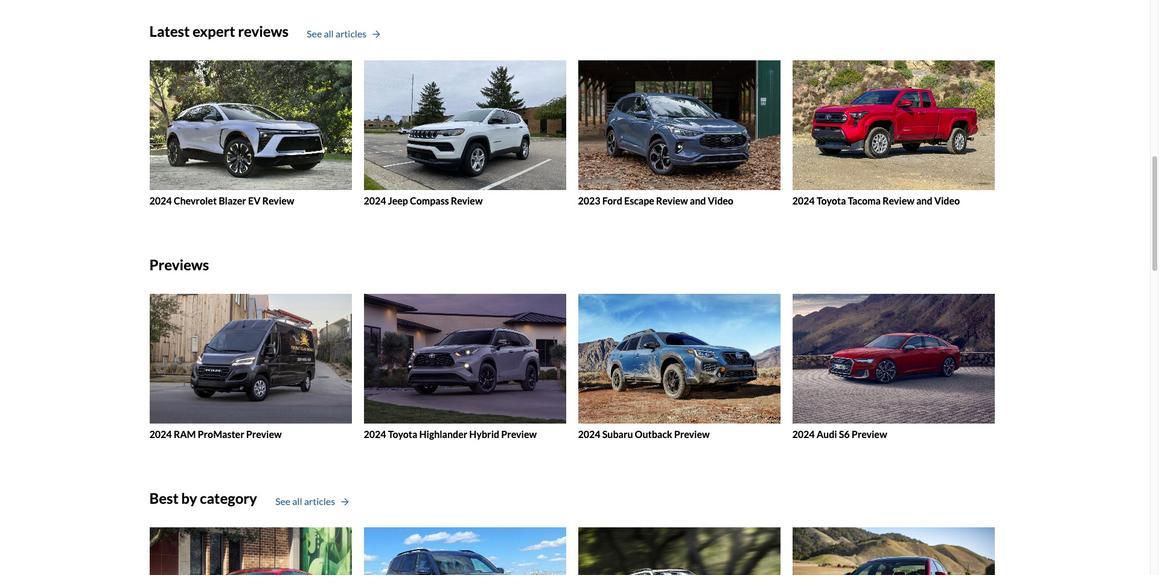Task type: locate. For each thing, give the bounding box(es) containing it.
0 horizontal spatial see
[[275, 496, 291, 507]]

best by category
[[149, 490, 257, 508]]

review for 2024 jeep compass review
[[451, 195, 483, 206]]

0 vertical spatial see all articles
[[307, 28, 367, 39]]

0 horizontal spatial toyota
[[388, 429, 418, 440]]

subaru
[[603, 429, 633, 440]]

video inside 'link'
[[935, 195, 960, 206]]

1 horizontal spatial video
[[935, 195, 960, 206]]

the best used suvs under $15,000 in 2024 image
[[578, 528, 781, 576]]

1 video from the left
[[708, 195, 734, 206]]

3 preview from the left
[[675, 429, 710, 440]]

1 horizontal spatial and
[[917, 195, 933, 206]]

1 preview from the left
[[246, 429, 282, 440]]

2024 for 2024 chevrolet blazer ev review
[[149, 195, 172, 206]]

toyota left highlander
[[388, 429, 418, 440]]

toyota for highlander
[[388, 429, 418, 440]]

2024 chevrolet blazer ev review image
[[149, 60, 352, 190]]

2024 ram promaster preview link
[[149, 294, 352, 440]]

toyota inside 2024 toyota tacoma review and video 'link'
[[817, 195, 846, 206]]

see
[[307, 28, 322, 39], [275, 496, 291, 507]]

1 vertical spatial see
[[275, 496, 291, 507]]

0 vertical spatial all
[[324, 28, 334, 39]]

see all articles for reviews
[[307, 28, 367, 39]]

toyota inside 2024 toyota highlander hybrid preview link
[[388, 429, 418, 440]]

toyota left tacoma
[[817, 195, 846, 206]]

1 vertical spatial articles
[[304, 496, 335, 507]]

and inside 'link'
[[917, 195, 933, 206]]

arrow right image for latest expert reviews
[[373, 30, 380, 39]]

2024 chevrolet blazer ev review
[[149, 195, 294, 206]]

ram
[[174, 429, 196, 440]]

2 and from the left
[[917, 195, 933, 206]]

4 review from the left
[[883, 195, 915, 206]]

preview for 2024 ram promaster preview
[[246, 429, 282, 440]]

2024 toyota tacoma review and video image
[[793, 60, 995, 190]]

preview right the "hybrid"
[[501, 429, 537, 440]]

all for category
[[292, 496, 302, 507]]

0 horizontal spatial video
[[708, 195, 734, 206]]

preview right outback
[[675, 429, 710, 440]]

1 vertical spatial see all articles link
[[275, 495, 349, 509]]

0 horizontal spatial arrow right image
[[341, 498, 349, 507]]

video
[[708, 195, 734, 206], [935, 195, 960, 206]]

2024
[[149, 195, 172, 206], [364, 195, 386, 206], [793, 195, 815, 206], [149, 429, 172, 440], [364, 429, 386, 440], [578, 429, 601, 440], [793, 429, 815, 440]]

2 video from the left
[[935, 195, 960, 206]]

preview right promaster
[[246, 429, 282, 440]]

preview right s6
[[852, 429, 888, 440]]

see all articles link
[[307, 27, 380, 41], [275, 495, 349, 509]]

and for 2024 toyota tacoma review and video
[[917, 195, 933, 206]]

toyota
[[817, 195, 846, 206], [388, 429, 418, 440]]

preview for 2024 subaru outback preview
[[675, 429, 710, 440]]

and
[[690, 195, 706, 206], [917, 195, 933, 206]]

review right escape
[[656, 195, 688, 206]]

1 vertical spatial toyota
[[388, 429, 418, 440]]

see all articles link for latest expert reviews
[[307, 27, 380, 41]]

1 vertical spatial arrow right image
[[341, 498, 349, 507]]

review inside 'link'
[[883, 195, 915, 206]]

articles
[[336, 28, 367, 39], [304, 496, 335, 507]]

0 vertical spatial articles
[[336, 28, 367, 39]]

review right compass
[[451, 195, 483, 206]]

2024 ram promaster preview image
[[149, 294, 352, 424]]

2024 for 2024 jeep compass review
[[364, 195, 386, 206]]

category
[[200, 490, 257, 508]]

2024 audi s6 preview image
[[793, 294, 995, 424]]

1 vertical spatial see all articles
[[275, 496, 335, 507]]

preview
[[246, 429, 282, 440], [501, 429, 537, 440], [675, 429, 710, 440], [852, 429, 888, 440]]

the best family sedans of 2024 image
[[149, 528, 352, 576]]

review
[[262, 195, 294, 206], [451, 195, 483, 206], [656, 195, 688, 206], [883, 195, 915, 206]]

articles for best by category
[[304, 496, 335, 507]]

see right category
[[275, 496, 291, 507]]

and right tacoma
[[917, 195, 933, 206]]

reviews
[[238, 22, 289, 40]]

2024 toyota tacoma review and video
[[793, 195, 960, 206]]

preview for 2024 audi s6 preview
[[852, 429, 888, 440]]

review right tacoma
[[883, 195, 915, 206]]

highlander
[[419, 429, 468, 440]]

0 vertical spatial toyota
[[817, 195, 846, 206]]

see right reviews
[[307, 28, 322, 39]]

0 vertical spatial see all articles link
[[307, 27, 380, 41]]

2 review from the left
[[451, 195, 483, 206]]

see all articles
[[307, 28, 367, 39], [275, 496, 335, 507]]

all
[[324, 28, 334, 39], [292, 496, 302, 507]]

2024 for 2024 toyota highlander hybrid preview
[[364, 429, 386, 440]]

1 horizontal spatial see
[[307, 28, 322, 39]]

2023 ford escape review and video link
[[578, 60, 781, 207]]

all for reviews
[[324, 28, 334, 39]]

2024 ram promaster preview
[[149, 429, 282, 440]]

and right escape
[[690, 195, 706, 206]]

1 horizontal spatial all
[[324, 28, 334, 39]]

1 horizontal spatial arrow right image
[[373, 30, 380, 39]]

arrow right image
[[373, 30, 380, 39], [341, 498, 349, 507]]

0 horizontal spatial and
[[690, 195, 706, 206]]

compass
[[410, 195, 449, 206]]

2024 inside 'link'
[[793, 195, 815, 206]]

latest expert reviews
[[149, 22, 289, 40]]

2024 jeep compass review link
[[364, 60, 566, 207]]

0 horizontal spatial all
[[292, 496, 302, 507]]

see all articles for category
[[275, 496, 335, 507]]

0 vertical spatial see
[[307, 28, 322, 39]]

1 and from the left
[[690, 195, 706, 206]]

1 vertical spatial all
[[292, 496, 302, 507]]

4 preview from the left
[[852, 429, 888, 440]]

escape
[[625, 195, 655, 206]]

see for best by category
[[275, 496, 291, 507]]

0 vertical spatial arrow right image
[[373, 30, 380, 39]]

expert
[[193, 22, 235, 40]]

3 review from the left
[[656, 195, 688, 206]]

1 horizontal spatial toyota
[[817, 195, 846, 206]]

review right 'ev'
[[262, 195, 294, 206]]



Task type: describe. For each thing, give the bounding box(es) containing it.
see for latest expert reviews
[[307, 28, 322, 39]]

2024 subaru outback preview image
[[578, 294, 781, 424]]

2024 for 2024 ram promaster preview
[[149, 429, 172, 440]]

2024 chevrolet blazer ev review link
[[149, 60, 352, 207]]

blazer
[[219, 195, 246, 206]]

2024 subaru outback preview link
[[578, 294, 781, 440]]

2024 jeep compass review
[[364, 195, 483, 206]]

audi
[[817, 429, 838, 440]]

previews
[[149, 256, 209, 274]]

2023 ford escape review and video
[[578, 195, 734, 206]]

2024 for 2024 toyota tacoma review and video
[[793, 195, 815, 206]]

hybrid
[[470, 429, 500, 440]]

jeep
[[388, 195, 408, 206]]

and for 2023 ford escape review and video
[[690, 195, 706, 206]]

promaster
[[198, 429, 244, 440]]

2024 toyota tacoma review and video link
[[793, 60, 995, 207]]

tacoma
[[848, 195, 881, 206]]

2024 toyota highlander hybrid preview image
[[364, 294, 566, 424]]

s6
[[839, 429, 850, 440]]

2024 toyota highlander hybrid preview link
[[364, 294, 566, 440]]

outback
[[635, 429, 673, 440]]

1 review from the left
[[262, 195, 294, 206]]

ford
[[603, 195, 623, 206]]

arrow right image for best by category
[[341, 498, 349, 507]]

2023
[[578, 195, 601, 206]]

the best three-row suvs of 2024 image
[[364, 528, 566, 576]]

see all articles link for best by category
[[275, 495, 349, 509]]

chevrolet
[[174, 195, 217, 206]]

2024 audi s6 preview link
[[793, 294, 995, 440]]

2024 jeep compass review image
[[364, 60, 566, 190]]

2024 subaru outback preview
[[578, 429, 710, 440]]

by
[[181, 490, 197, 508]]

review for 2023 ford escape review and video
[[656, 195, 688, 206]]

video for 2024 toyota tacoma review and video
[[935, 195, 960, 206]]

2024 toyota highlander hybrid preview
[[364, 429, 537, 440]]

2024 audi s6 preview
[[793, 429, 888, 440]]

2024 for 2024 subaru outback preview
[[578, 429, 601, 440]]

articles for latest expert reviews
[[336, 28, 367, 39]]

2023 ford escape review and video image
[[578, 60, 781, 190]]

2024 for 2024 audi s6 preview
[[793, 429, 815, 440]]

toyota for tacoma
[[817, 195, 846, 206]]

review for 2024 toyota tacoma review and video
[[883, 195, 915, 206]]

ev
[[248, 195, 261, 206]]

video for 2023 ford escape review and video
[[708, 195, 734, 206]]

latest
[[149, 22, 190, 40]]

best
[[149, 490, 179, 508]]

2 preview from the left
[[501, 429, 537, 440]]

the best sedans of 2024 image
[[793, 528, 995, 576]]



Task type: vqa. For each thing, say whether or not it's contained in the screenshot.
Austin, related to Austin, TX (17 mi away)
no



